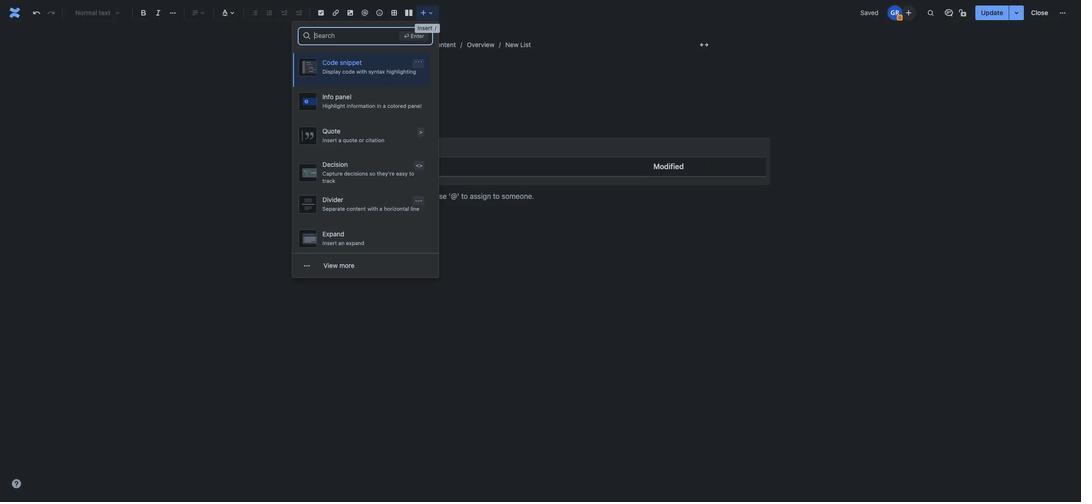 Task type: locate. For each thing, give the bounding box(es) containing it.
a right 'in'
[[383, 103, 386, 109]]

1 vertical spatial a
[[339, 137, 342, 143]]

3 - from the left
[[420, 198, 423, 204]]

action item image
[[316, 7, 327, 18]]

0 vertical spatial a
[[383, 103, 386, 109]]

line
[[411, 206, 420, 212]]

capture
[[323, 171, 343, 177]]

quote
[[343, 137, 358, 143]]

insert
[[418, 25, 433, 32], [323, 137, 337, 143], [323, 240, 337, 246]]

add header image
[[432, 57, 487, 65]]

mention image
[[360, 7, 371, 18]]

quote
[[323, 127, 341, 135]]

add header image button
[[417, 56, 492, 66]]

new list link
[[506, 39, 531, 50]]

popup element
[[293, 22, 439, 430]]

insert for insert /
[[418, 25, 433, 32]]

insert inside 'tooltip'
[[418, 25, 433, 32]]

greg robinson
[[378, 41, 422, 48]]

1 vertical spatial insert
[[323, 137, 337, 143]]

table image
[[389, 7, 400, 18]]

or
[[359, 137, 364, 143]]

highlight
[[323, 103, 345, 109]]

redo ⌘⇧z image
[[46, 7, 57, 18]]

panel up highlight
[[336, 93, 352, 101]]

new left file
[[365, 102, 380, 110]]

a inside info panel highlight information in a colored panel
[[383, 103, 386, 109]]

capture decisions so they're easy to track
[[323, 171, 415, 184]]

code snippet
[[323, 58, 362, 66]]

insert down expand
[[323, 240, 337, 246]]

1 horizontal spatial panel
[[408, 103, 422, 109]]

>
[[420, 129, 423, 135]]

1 horizontal spatial with
[[368, 206, 378, 212]]

insert left /
[[418, 25, 433, 32]]

with right code
[[357, 69, 367, 74]]

0 horizontal spatial panel
[[336, 93, 352, 101]]

expand
[[346, 240, 365, 246]]

1 horizontal spatial a
[[380, 206, 383, 212]]

more formatting image
[[167, 7, 178, 18]]

0 horizontal spatial with
[[357, 69, 367, 74]]

0 vertical spatial insert
[[418, 25, 433, 32]]

decision
[[323, 161, 348, 168]]

an
[[339, 240, 345, 246]]

0 horizontal spatial new
[[365, 102, 380, 110]]

view more
[[324, 262, 355, 269]]

tooltip
[[415, 24, 440, 33]]

1 horizontal spatial new
[[506, 41, 519, 48]]

easy
[[396, 171, 408, 177]]

⏎
[[404, 33, 410, 39]]

0 vertical spatial with
[[357, 69, 367, 74]]

content
[[347, 206, 366, 212]]

no restrictions image
[[959, 7, 970, 18]]

comment icon image
[[944, 7, 955, 18]]

expand
[[323, 230, 345, 238]]

1 vertical spatial with
[[368, 206, 378, 212]]

-
[[415, 198, 418, 204], [418, 198, 420, 204], [420, 198, 423, 204]]

insert a quote or citation
[[323, 137, 385, 143]]

display code with syntax highlighting
[[323, 69, 416, 74]]

enter
[[411, 33, 424, 39]]

1 vertical spatial new
[[365, 102, 380, 110]]

content
[[433, 41, 456, 48]]

highlighting
[[387, 69, 416, 74]]

```
[[415, 60, 423, 66]]

more
[[340, 262, 355, 269]]

Main content area, start typing to enter text. text field
[[308, 100, 770, 203]]

0 vertical spatial new
[[506, 41, 519, 48]]

list
[[393, 102, 403, 110]]

add image, video, or file image
[[345, 7, 356, 18]]

undo ⌘z image
[[31, 7, 42, 18]]

with right content
[[368, 206, 378, 212]]

separate
[[323, 206, 345, 212]]

outdent ⇧tab image
[[279, 7, 290, 18]]

with
[[357, 69, 367, 74], [368, 206, 378, 212]]

display
[[323, 69, 341, 74]]

modified
[[654, 163, 684, 171]]

more image
[[1058, 7, 1069, 18]]

a left horizontal
[[380, 206, 383, 212]]

a
[[383, 103, 386, 109], [339, 137, 342, 143], [380, 206, 383, 212]]

2 horizontal spatial a
[[383, 103, 386, 109]]

list
[[521, 41, 531, 48]]

attachments image
[[311, 140, 322, 151]]

track
[[323, 178, 336, 184]]

panel
[[336, 93, 352, 101], [408, 103, 422, 109]]

0 horizontal spatial a
[[339, 137, 342, 143]]

confluence image
[[7, 5, 22, 20]]

new for new list
[[506, 41, 519, 48]]

2 vertical spatial insert
[[323, 240, 337, 246]]

a left quote
[[339, 137, 342, 143]]

insert down quote
[[323, 137, 337, 143]]

layouts image
[[404, 7, 415, 18]]

separate content with a horizontal line
[[323, 206, 420, 212]]

add
[[432, 57, 444, 65]]

new inside main content area, start typing to enter text. text box
[[365, 102, 380, 110]]

link image
[[330, 7, 341, 18]]

image
[[468, 57, 487, 65]]

insert inside expand insert an expand
[[323, 240, 337, 246]]

---
[[415, 198, 423, 204]]

new left list
[[506, 41, 519, 48]]

expand insert an expand
[[323, 230, 365, 246]]

robinson
[[394, 41, 422, 48]]

new
[[506, 41, 519, 48], [365, 102, 380, 110]]

invite to edit image
[[904, 7, 915, 18]]

insert for insert a quote or citation
[[323, 137, 337, 143]]

content link
[[433, 39, 456, 50]]

1 vertical spatial panel
[[408, 103, 422, 109]]

view more button
[[293, 257, 439, 275]]

indent tab image
[[293, 7, 304, 18]]

<>
[[416, 162, 423, 168]]

with for code snippet
[[357, 69, 367, 74]]

panel right "list"
[[408, 103, 422, 109]]

syntax
[[369, 69, 385, 74]]



Task type: vqa. For each thing, say whether or not it's contained in the screenshot.
the left THE SPACE SETTINGS link
no



Task type: describe. For each thing, give the bounding box(es) containing it.
close
[[1032, 9, 1049, 16]]

update
[[982, 9, 1004, 16]]

2 vertical spatial a
[[380, 206, 383, 212]]

0 vertical spatial panel
[[336, 93, 352, 101]]

2 - from the left
[[418, 198, 420, 204]]

to
[[410, 171, 415, 177]]

move this page image
[[367, 41, 374, 48]]

info
[[323, 93, 334, 101]]

numbered list ⌘⇧7 image
[[264, 7, 275, 18]]

advanced search image
[[303, 31, 312, 40]]

help image
[[11, 479, 22, 490]]

italic ⌘i image
[[153, 7, 164, 18]]

code
[[343, 69, 355, 74]]

view
[[324, 262, 338, 269]]

greg robinson link
[[378, 39, 422, 50]]

⏎ enter
[[404, 33, 424, 39]]

new file list
[[365, 102, 403, 110]]

/
[[435, 25, 437, 32]]

1 - from the left
[[415, 198, 418, 204]]

bullet list ⌘⇧8 image
[[249, 7, 260, 18]]

close button
[[1026, 5, 1054, 20]]

make page full-width image
[[699, 39, 710, 50]]

horizontal
[[384, 206, 409, 212]]

overview link
[[467, 39, 495, 50]]

bold ⌘b image
[[138, 7, 149, 18]]

file
[[319, 163, 331, 171]]

so
[[370, 171, 376, 177]]

info panel highlight information in a colored panel
[[323, 93, 422, 109]]

greg robinson image
[[888, 5, 903, 20]]

confluence image
[[7, 5, 22, 20]]

attachments
[[322, 141, 364, 149]]

tooltip containing insert
[[415, 24, 440, 33]]

with for divider
[[368, 206, 378, 212]]

saved
[[861, 9, 879, 16]]

information
[[347, 103, 376, 109]]

they're
[[377, 171, 395, 177]]

header
[[446, 57, 467, 65]]

code
[[323, 58, 338, 66]]

adjust update settings image
[[1011, 7, 1022, 18]]

find and replace image
[[926, 7, 937, 18]]

decisions
[[344, 171, 368, 177]]

greg
[[378, 41, 392, 48]]

search field
[[314, 27, 396, 44]]

new list
[[506, 41, 531, 48]]

in
[[377, 103, 382, 109]]

divider
[[323, 196, 344, 204]]

file
[[382, 102, 392, 110]]

insert /
[[418, 25, 437, 32]]

snippet
[[340, 58, 362, 66]]

citation
[[366, 137, 385, 143]]

emoji image
[[374, 7, 385, 18]]

new for new file list
[[365, 102, 380, 110]]

colored
[[388, 103, 407, 109]]

overview
[[467, 41, 495, 48]]

update button
[[976, 5, 1009, 20]]

Give this page a title text field
[[365, 71, 713, 86]]



